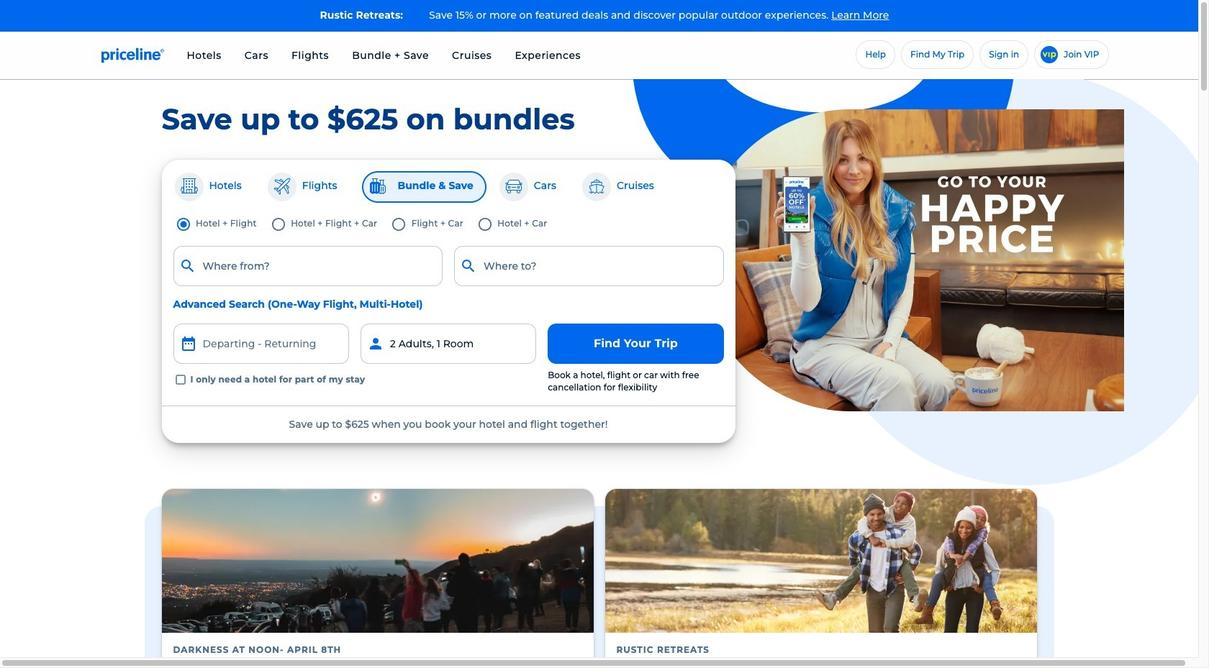 Task type: locate. For each thing, give the bounding box(es) containing it.
1 horizontal spatial none field
[[454, 246, 724, 286]]

priceline.com home image
[[101, 47, 164, 63]]

None button
[[173, 324, 349, 364]]

None field
[[173, 246, 443, 286], [454, 246, 724, 286]]

vip badge icon image
[[1041, 46, 1058, 63]]

none field where from?
[[173, 246, 443, 286]]

1 none field from the left
[[173, 246, 443, 286]]

0 horizontal spatial none field
[[173, 246, 443, 286]]

Where from? field
[[173, 246, 443, 286]]

2 none field from the left
[[454, 246, 724, 286]]



Task type: vqa. For each thing, say whether or not it's contained in the screenshot.
WHERE TO? field
yes



Task type: describe. For each thing, give the bounding box(es) containing it.
types of travel tab list
[[173, 171, 724, 203]]

none field where to?
[[454, 246, 724, 286]]

Where to? field
[[454, 246, 724, 286]]



